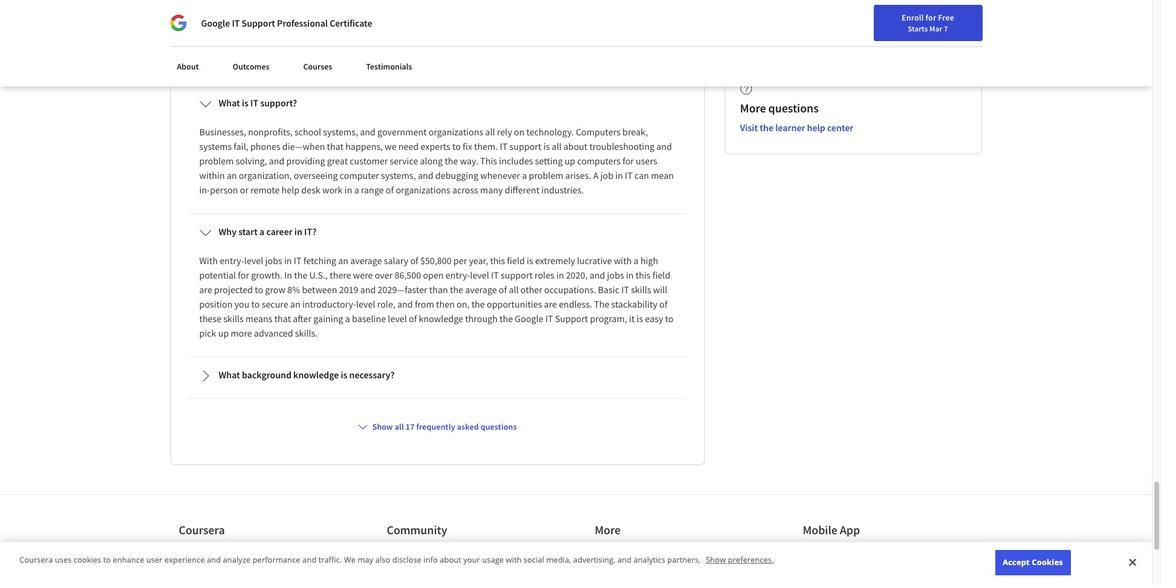 Task type: vqa. For each thing, say whether or not it's contained in the screenshot.
Hec Paris image
no



Task type: locate. For each thing, give the bounding box(es) containing it.
level down year,
[[470, 269, 489, 281]]

0 vertical spatial your
[[834, 38, 850, 49]]

in left 'it?'
[[294, 226, 302, 238]]

0 vertical spatial with
[[614, 255, 632, 267]]

with left high
[[614, 255, 632, 267]]

debugging
[[435, 169, 478, 182]]

1 vertical spatial jobs
[[607, 269, 624, 281]]

an inside businesses, nonprofits, school systems, and government organizations all rely on technology. computers break, systems fail, phones die—when that happens, we need experts to fix them. it support is all about troubleshooting and problem solving, and providing great customer service along the way. this includes setting up computers for users within an organization, overseeing computer systems, and debugging whenever a problem arises. a job in it can mean in-person or remote help desk work in a range of organizations across many different industries.
[[227, 169, 237, 182]]

a left high
[[634, 255, 639, 267]]

person
[[210, 184, 238, 196]]

for
[[926, 12, 936, 23], [623, 155, 634, 167], [238, 269, 249, 281]]

computer
[[340, 169, 379, 182]]

problem down setting
[[529, 169, 563, 182]]

your left the usage
[[463, 555, 480, 566]]

that up great
[[327, 140, 343, 153]]

2 vertical spatial an
[[290, 298, 300, 310]]

is left "necessary?"
[[341, 369, 347, 381]]

0 horizontal spatial questions
[[297, 26, 368, 48]]

up inside businesses, nonprofits, school systems, and government organizations all rely on technology. computers break, systems fail, phones die—when that happens, we need experts to fix them. it support is all about troubleshooting and problem solving, and providing great customer service along the way. this includes setting up computers for users within an organization, overseeing computer systems, and debugging whenever a problem arises. a job in it can mean in-person or remote help desk work in a range of organizations across many different industries.
[[565, 155, 575, 167]]

of
[[386, 184, 394, 196], [410, 255, 418, 267], [499, 284, 507, 296], [659, 298, 667, 310], [409, 313, 417, 325]]

systems, down service
[[381, 169, 416, 182]]

includes
[[499, 155, 533, 167]]

frequently
[[170, 26, 248, 48]]

free
[[938, 12, 954, 23]]

1 horizontal spatial up
[[565, 155, 575, 167]]

support inside businesses, nonprofits, school systems, and government organizations all rely on technology. computers break, systems fail, phones die—when that happens, we need experts to fix them. it support is all about troubleshooting and problem solving, and providing great customer service along the way. this includes setting up computers for users within an organization, overseeing computer systems, and debugging whenever a problem arises. a job in it can mean in-person or remote help desk work in a range of organizations across many different industries.
[[509, 140, 541, 153]]

1 vertical spatial google
[[515, 313, 543, 325]]

knowledge
[[419, 313, 463, 325], [293, 369, 339, 381]]

than
[[429, 284, 448, 296]]

1 vertical spatial an
[[338, 255, 348, 267]]

about link right user
[[179, 552, 200, 563]]

in up in
[[284, 255, 292, 267]]

list item
[[188, 566, 687, 585]]

2029—faster
[[378, 284, 427, 296]]

1 vertical spatial about
[[179, 552, 200, 563]]

are
[[199, 284, 212, 296], [544, 298, 557, 310]]

show right partners.
[[706, 555, 726, 566]]

1 vertical spatial what
[[219, 369, 240, 381]]

to right cookies
[[103, 555, 111, 566]]

and right press
[[617, 555, 631, 566]]

asked up outcomes
[[251, 26, 294, 48]]

1 horizontal spatial are
[[544, 298, 557, 310]]

1 vertical spatial about
[[440, 555, 461, 566]]

about right user
[[179, 552, 200, 563]]

0 horizontal spatial problem
[[199, 155, 234, 167]]

1 vertical spatial systems,
[[381, 169, 416, 182]]

0 horizontal spatial this
[[490, 255, 505, 267]]

entry-
[[220, 255, 244, 267], [446, 269, 470, 281]]

level up growth.
[[244, 255, 263, 267]]

0 vertical spatial up
[[565, 155, 575, 167]]

0 horizontal spatial field
[[507, 255, 525, 267]]

asked
[[251, 26, 294, 48], [457, 422, 479, 432]]

0 vertical spatial about link
[[170, 54, 206, 79]]

it down rely
[[500, 140, 508, 153]]

work
[[322, 184, 343, 196]]

growth.
[[251, 269, 282, 281]]

1 horizontal spatial more
[[740, 101, 766, 116]]

up up arises.
[[565, 155, 575, 167]]

1 horizontal spatial entry-
[[446, 269, 470, 281]]

the up through
[[472, 298, 485, 310]]

support inside 'with entry-level jobs in it fetching an average salary of $50,800 per year, this field is extremely lucrative with a high potential for growth. in the u.s., there were over 86,500 open entry-level it support roles in 2020, and jobs in this field are projected to grow 8% between 2019 and 2029—faster than the average of all other occupations. basic it skills will position you to secure an introductory-level role, and from then on, the opportunities are endless. the stackability of these skills means that after gaining a baseline level of knowledge through the google it support program, it is easy to pick up more advanced skills.'
[[501, 269, 533, 281]]

systems
[[199, 140, 232, 153]]

2 vertical spatial for
[[238, 269, 249, 281]]

your right find
[[834, 38, 850, 49]]

that down the secure
[[274, 313, 291, 325]]

1 vertical spatial entry-
[[446, 269, 470, 281]]

all inside 'with entry-level jobs in it fetching an average salary of $50,800 per year, this field is extremely lucrative with a high potential for growth. in the u.s., there were over 86,500 open entry-level it support roles in 2020, and jobs in this field are projected to grow 8% between 2019 and 2029—faster than the average of all other occupations. basic it skills will position you to secure an introductory-level role, and from then on, the opportunities are endless. the stackability of these skills means that after gaining a baseline level of knowledge through the google it support program, it is easy to pick up more advanced skills.'
[[509, 284, 519, 296]]

to inside businesses, nonprofits, school systems, and government organizations all rely on technology. computers break, systems fail, phones die—when that happens, we need experts to fix them. it support is all about troubleshooting and problem solving, and providing great customer service along the way. this includes setting up computers for users within an organization, overseeing computer systems, and debugging whenever a problem arises. a job in it can mean in-person or remote help desk work in a range of organizations across many different industries.
[[452, 140, 461, 153]]

mar
[[930, 24, 942, 33]]

it left support?
[[250, 97, 258, 109]]

support inside 'with entry-level jobs in it fetching an average salary of $50,800 per year, this field is extremely lucrative with a high potential for growth. in the u.s., there were over 86,500 open entry-level it support roles in 2020, and jobs in this field are projected to grow 8% between 2019 and 2029—faster than the average of all other occupations. basic it skills will position you to secure an introductory-level role, and from then on, the opportunities are endless. the stackability of these skills means that after gaining a baseline level of knowledge through the google it support program, it is easy to pick up more advanced skills.'
[[555, 313, 588, 325]]

help center image
[[1121, 554, 1135, 568]]

an down 8%
[[290, 298, 300, 310]]

0 vertical spatial organizations
[[429, 126, 483, 138]]

2 what from the top
[[219, 369, 240, 381]]

entry- down per
[[446, 269, 470, 281]]

questions
[[297, 26, 368, 48], [768, 101, 819, 116], [481, 422, 517, 432]]

for inside enroll for free starts mar 7
[[926, 12, 936, 23]]

to inside privacy alert dialog
[[103, 555, 111, 566]]

1 vertical spatial your
[[463, 555, 480, 566]]

0 horizontal spatial that
[[274, 313, 291, 325]]

0 horizontal spatial average
[[350, 255, 382, 267]]

need
[[398, 140, 419, 153]]

a inside dropdown button
[[259, 226, 264, 238]]

the down the opportunities
[[500, 313, 513, 325]]

1 horizontal spatial show
[[706, 555, 726, 566]]

is right it
[[637, 313, 643, 325]]

1 vertical spatial that
[[274, 313, 291, 325]]

1 horizontal spatial an
[[290, 298, 300, 310]]

with left social
[[506, 555, 522, 566]]

1 vertical spatial support
[[501, 269, 533, 281]]

help left center
[[807, 122, 825, 134]]

your inside privacy alert dialog
[[463, 555, 480, 566]]

knowledge down the then
[[419, 313, 463, 325]]

0 vertical spatial about
[[563, 140, 587, 153]]

about link down frequently
[[170, 54, 206, 79]]

0 vertical spatial knowledge
[[419, 313, 463, 325]]

average
[[350, 255, 382, 267], [465, 284, 497, 296]]

1 vertical spatial knowledge
[[293, 369, 339, 381]]

coursera uses cookies to enhance user experience and analyze performance and traffic. we may also disclose info about your usage with social media, advertising, and analytics partners. show preferences.
[[19, 555, 774, 566]]

with
[[199, 255, 218, 267]]

help
[[807, 122, 825, 134], [282, 184, 299, 196]]

0 horizontal spatial help
[[282, 184, 299, 196]]

a right start
[[259, 226, 264, 238]]

why start a career in it? button
[[190, 216, 685, 249]]

in up stackability
[[626, 269, 634, 281]]

0 vertical spatial what
[[219, 97, 240, 109]]

an up the person
[[227, 169, 237, 182]]

average up were
[[350, 255, 382, 267]]

1 horizontal spatial for
[[623, 155, 634, 167]]

what for what background knowledge is necessary?
[[219, 369, 240, 381]]

coursera inside privacy alert dialog
[[19, 555, 53, 566]]

1 horizontal spatial help
[[807, 122, 825, 134]]

1 horizontal spatial asked
[[457, 422, 479, 432]]

up
[[565, 155, 575, 167], [218, 327, 229, 339]]

what for what is it support?
[[219, 97, 240, 109]]

basic
[[598, 284, 619, 296]]

8%
[[287, 284, 300, 296]]

within
[[199, 169, 225, 182]]

are up position
[[199, 284, 212, 296]]

0 vertical spatial questions
[[297, 26, 368, 48]]

1 horizontal spatial support
[[555, 313, 588, 325]]

lucrative
[[577, 255, 612, 267]]

the right "visit"
[[760, 122, 773, 134]]

1 horizontal spatial field
[[653, 269, 670, 281]]

about right info
[[440, 555, 461, 566]]

more for more
[[595, 523, 621, 538]]

service
[[390, 155, 418, 167]]

0 vertical spatial help
[[807, 122, 825, 134]]

for up projected
[[238, 269, 249, 281]]

help left desk
[[282, 184, 299, 196]]

of down will at the right of the page
[[659, 298, 667, 310]]

what left the background
[[219, 369, 240, 381]]

0 horizontal spatial an
[[227, 169, 237, 182]]

0 horizontal spatial about
[[440, 555, 461, 566]]

0 vertical spatial that
[[327, 140, 343, 153]]

field up will at the right of the page
[[653, 269, 670, 281]]

1 horizontal spatial with
[[614, 255, 632, 267]]

level
[[244, 255, 263, 267], [470, 269, 489, 281], [356, 298, 375, 310], [388, 313, 407, 325]]

for up mar
[[926, 12, 936, 23]]

0 vertical spatial google
[[201, 17, 230, 29]]

after
[[293, 313, 311, 325]]

2 horizontal spatial an
[[338, 255, 348, 267]]

0 vertical spatial average
[[350, 255, 382, 267]]

2 horizontal spatial questions
[[768, 101, 819, 116]]

1 horizontal spatial coursera
[[179, 523, 225, 538]]

0 horizontal spatial knowledge
[[293, 369, 339, 381]]

1 vertical spatial with
[[506, 555, 522, 566]]

great
[[327, 155, 348, 167]]

what up businesses,
[[219, 97, 240, 109]]

0 vertical spatial are
[[199, 284, 212, 296]]

systems, up "happens," at the top left of the page
[[323, 126, 358, 138]]

die—when
[[282, 140, 325, 153]]

0 vertical spatial an
[[227, 169, 237, 182]]

about inside privacy alert dialog
[[440, 555, 461, 566]]

questions inside more questions visit the learner help center
[[768, 101, 819, 116]]

fail,
[[234, 140, 248, 153]]

0 vertical spatial support
[[242, 17, 275, 29]]

is up setting
[[543, 140, 550, 153]]

and down phones
[[269, 155, 284, 167]]

overseeing
[[294, 169, 338, 182]]

show left 17
[[372, 422, 393, 432]]

2020,
[[566, 269, 588, 281]]

jobs up growth.
[[265, 255, 282, 267]]

for inside 'with entry-level jobs in it fetching an average salary of $50,800 per year, this field is extremely lucrative with a high potential for growth. in the u.s., there were over 86,500 open entry-level it support roles in 2020, and jobs in this field are projected to grow 8% between 2019 and 2029—faster than the average of all other occupations. basic it skills will position you to secure an introductory-level role, and from then on, the opportunities are endless. the stackability of these skills means that after gaining a baseline level of knowledge through the google it support program, it is easy to pick up more advanced skills.'
[[238, 269, 249, 281]]

1 horizontal spatial knowledge
[[419, 313, 463, 325]]

providing
[[286, 155, 325, 167]]

field up "other"
[[507, 255, 525, 267]]

baseline
[[352, 313, 386, 325]]

over
[[375, 269, 393, 281]]

1 horizontal spatial this
[[636, 269, 651, 281]]

7
[[944, 24, 948, 33]]

is inside businesses, nonprofits, school systems, and government organizations all rely on technology. computers break, systems fail, phones die—when that happens, we need experts to fix them. it support is all about troubleshooting and problem solving, and providing great customer service along the way. this includes setting up computers for users within an organization, overseeing computer systems, and debugging whenever a problem arises. a job in it can mean in-person or remote help desk work in a range of organizations across many different industries.
[[543, 140, 550, 153]]

0 vertical spatial support
[[509, 140, 541, 153]]

new
[[851, 38, 867, 49]]

0 horizontal spatial for
[[238, 269, 249, 281]]

customer
[[350, 155, 388, 167]]

collapsed list
[[185, 83, 689, 585]]

to
[[452, 140, 461, 153], [255, 284, 263, 296], [251, 298, 260, 310], [665, 313, 673, 325], [103, 555, 111, 566]]

0 vertical spatial field
[[507, 255, 525, 267]]

1 horizontal spatial about
[[563, 140, 587, 153]]

we
[[385, 140, 396, 153]]

problem down the "systems"
[[199, 155, 234, 167]]

different
[[505, 184, 539, 196]]

all left 17
[[395, 422, 404, 432]]

fix
[[463, 140, 472, 153]]

1 vertical spatial coursera
[[19, 555, 53, 566]]

about down frequently
[[177, 61, 199, 72]]

it right basic
[[621, 284, 629, 296]]

it up outcomes
[[232, 17, 240, 29]]

is left support?
[[242, 97, 249, 109]]

and left traffic.
[[302, 555, 316, 566]]

0 horizontal spatial entry-
[[220, 255, 244, 267]]

cookies
[[1032, 557, 1063, 568]]

1 horizontal spatial systems,
[[381, 169, 416, 182]]

courses
[[303, 61, 332, 72]]

all up the opportunities
[[509, 284, 519, 296]]

0 vertical spatial entry-
[[220, 255, 244, 267]]

1 horizontal spatial average
[[465, 284, 497, 296]]

knowledge down skills.
[[293, 369, 339, 381]]

show
[[372, 422, 393, 432], [706, 555, 726, 566]]

all left rely
[[485, 126, 495, 138]]

in inside dropdown button
[[294, 226, 302, 238]]

all
[[485, 126, 495, 138], [552, 140, 562, 153], [509, 284, 519, 296], [395, 422, 404, 432]]

job
[[600, 169, 613, 182]]

and up "happens," at the top left of the page
[[360, 126, 375, 138]]

of right the range
[[386, 184, 394, 196]]

field
[[507, 255, 525, 267], [653, 269, 670, 281]]

up right the pick
[[218, 327, 229, 339]]

google image
[[170, 15, 187, 31]]

google down the opportunities
[[515, 313, 543, 325]]

happens,
[[345, 140, 383, 153]]

can
[[635, 169, 649, 182]]

0 horizontal spatial jobs
[[265, 255, 282, 267]]

skills up stackability
[[631, 284, 651, 296]]

coursera for coursera uses cookies to enhance user experience and analyze performance and traffic. we may also disclose info about your usage with social media, advertising, and analytics partners. show preferences.
[[19, 555, 53, 566]]

what is it support?
[[219, 97, 297, 109]]

more inside more questions visit the learner help center
[[740, 101, 766, 116]]

0 horizontal spatial asked
[[251, 26, 294, 48]]

uses
[[55, 555, 72, 566]]

up inside 'with entry-level jobs in it fetching an average salary of $50,800 per year, this field is extremely lucrative with a high potential for growth. in the u.s., there were over 86,500 open entry-level it support roles in 2020, and jobs in this field are projected to grow 8% between 2019 and 2029—faster than the average of all other occupations. basic it skills will position you to secure an introductory-level role, and from then on, the opportunities are endless. the stackability of these skills means that after gaining a baseline level of knowledge through the google it support program, it is easy to pick up more advanced skills.'
[[218, 327, 229, 339]]

knowledge inside 'with entry-level jobs in it fetching an average salary of $50,800 per year, this field is extremely lucrative with a high potential for growth. in the u.s., there were over 86,500 open entry-level it support roles in 2020, and jobs in this field are projected to grow 8% between 2019 and 2029—faster than the average of all other occupations. basic it skills will position you to secure an introductory-level role, and from then on, the opportunities are endless. the stackability of these skills means that after gaining a baseline level of knowledge through the google it support program, it is easy to pick up more advanced skills.'
[[419, 313, 463, 325]]

coursera up the experience on the bottom left of the page
[[179, 523, 225, 538]]

endless.
[[559, 298, 592, 310]]

accept cookies button
[[995, 551, 1071, 576]]

None search field
[[173, 32, 463, 56]]

level up baseline at the bottom
[[356, 298, 375, 310]]

0 horizontal spatial your
[[463, 555, 480, 566]]

about link
[[170, 54, 206, 79], [179, 552, 200, 563]]

a
[[593, 169, 598, 182]]

0 vertical spatial show
[[372, 422, 393, 432]]

support down on
[[509, 140, 541, 153]]

knowledge inside dropdown button
[[293, 369, 339, 381]]

more
[[231, 327, 252, 339]]

1 vertical spatial more
[[595, 523, 621, 538]]

of inside businesses, nonprofits, school systems, and government organizations all rely on technology. computers break, systems fail, phones die—when that happens, we need experts to fix them. it support is all about troubleshooting and problem solving, and providing great customer service along the way. this includes setting up computers for users within an organization, overseeing computer systems, and debugging whenever a problem arises. a job in it can mean in-person or remote help desk work in a range of organizations across many different industries.
[[386, 184, 394, 196]]

learners
[[387, 552, 417, 563]]

1 vertical spatial are
[[544, 298, 557, 310]]

1 horizontal spatial google
[[515, 313, 543, 325]]

of up 86,500
[[410, 255, 418, 267]]

learners link
[[387, 552, 417, 563]]

whenever
[[480, 169, 520, 182]]

open
[[423, 269, 444, 281]]

the up debugging
[[445, 155, 458, 167]]

a right the gaining
[[345, 313, 350, 325]]

0 horizontal spatial more
[[595, 523, 621, 538]]

for inside businesses, nonprofits, school systems, and government organizations all rely on technology. computers break, systems fail, phones die—when that happens, we need experts to fix them. it support is all about troubleshooting and problem solving, and providing great customer service along the way. this includes setting up computers for users within an organization, overseeing computer systems, and debugging whenever a problem arises. a job in it can mean in-person or remote help desk work in a range of organizations across many different industries.
[[623, 155, 634, 167]]

potential
[[199, 269, 236, 281]]

testimonials
[[366, 61, 412, 72]]

1 horizontal spatial your
[[834, 38, 850, 49]]

usage
[[482, 555, 504, 566]]

more up "visit"
[[740, 101, 766, 116]]

social
[[524, 555, 544, 566]]

help inside businesses, nonprofits, school systems, and government organizations all rely on technology. computers break, systems fail, phones die—when that happens, we need experts to fix them. it support is all about troubleshooting and problem solving, and providing great customer service along the way. this includes setting up computers for users within an organization, overseeing computer systems, and debugging whenever a problem arises. a job in it can mean in-person or remote help desk work in a range of organizations across many different industries.
[[282, 184, 299, 196]]

1 what from the top
[[219, 97, 240, 109]]

businesses, nonprofits, school systems, and government organizations all rely on technology. computers break, systems fail, phones die—when that happens, we need experts to fix them. it support is all about troubleshooting and problem solving, and providing great customer service along the way. this includes setting up computers for users within an organization, overseeing computer systems, and debugging whenever a problem arises. a job in it can mean in-person or remote help desk work in a range of organizations across many different industries.
[[199, 126, 676, 196]]

that inside 'with entry-level jobs in it fetching an average salary of $50,800 per year, this field is extremely lucrative with a high potential for growth. in the u.s., there were over 86,500 open entry-level it support roles in 2020, and jobs in this field are projected to grow 8% between 2019 and 2029—faster than the average of all other occupations. basic it skills will position you to secure an introductory-level role, and from then on, the opportunities are endless. the stackability of these skills means that after gaining a baseline level of knowledge through the google it support program, it is easy to pick up more advanced skills.'
[[274, 313, 291, 325]]

coursera
[[179, 523, 225, 538], [19, 555, 53, 566]]

all inside dropdown button
[[395, 422, 404, 432]]

0 horizontal spatial up
[[218, 327, 229, 339]]

2 horizontal spatial for
[[926, 12, 936, 23]]

it inside dropdown button
[[250, 97, 258, 109]]

what is it support? button
[[190, 87, 685, 120]]

0 horizontal spatial are
[[199, 284, 212, 296]]

google right for
[[201, 17, 230, 29]]

0 vertical spatial systems,
[[323, 126, 358, 138]]

u.s.,
[[309, 269, 328, 281]]

to left fix
[[452, 140, 461, 153]]

1 horizontal spatial problem
[[529, 169, 563, 182]]

0 horizontal spatial google
[[201, 17, 230, 29]]

support left professional
[[242, 17, 275, 29]]

jobs up basic
[[607, 269, 624, 281]]

stackability
[[611, 298, 657, 310]]

that
[[327, 140, 343, 153], [274, 313, 291, 325]]

0 horizontal spatial with
[[506, 555, 522, 566]]

support up "other"
[[501, 269, 533, 281]]

1 vertical spatial skills
[[223, 313, 244, 325]]

support
[[242, 17, 275, 29], [555, 313, 588, 325]]

organizations down "along"
[[396, 184, 450, 196]]

level down role, on the left
[[388, 313, 407, 325]]

1 vertical spatial this
[[636, 269, 651, 281]]

what
[[219, 97, 240, 109], [219, 369, 240, 381]]

info
[[423, 555, 438, 566]]

1 horizontal spatial questions
[[481, 422, 517, 432]]

arises.
[[565, 169, 591, 182]]

between
[[302, 284, 337, 296]]

1 vertical spatial questions
[[768, 101, 819, 116]]

businesses,
[[199, 126, 246, 138]]

1 vertical spatial help
[[282, 184, 299, 196]]

organizations up fix
[[429, 126, 483, 138]]

this right year,
[[490, 255, 505, 267]]

0 vertical spatial coursera
[[179, 523, 225, 538]]

entry- up potential
[[220, 255, 244, 267]]

school
[[295, 126, 321, 138]]

in down the "extremely"
[[556, 269, 564, 281]]

1 horizontal spatial that
[[327, 140, 343, 153]]

0 horizontal spatial coursera
[[19, 555, 53, 566]]



Task type: describe. For each thing, give the bounding box(es) containing it.
the inside businesses, nonprofits, school systems, and government organizations all rely on technology. computers break, systems fail, phones die—when that happens, we need experts to fix them. it support is all about troubleshooting and problem solving, and providing great customer service along the way. this includes setting up computers for users within an organization, overseeing computer systems, and debugging whenever a problem arises. a job in it can mean in-person or remote help desk work in a range of organizations across many different industries.
[[445, 155, 458, 167]]

rely
[[497, 126, 512, 138]]

in
[[284, 269, 292, 281]]

help inside more questions visit the learner help center
[[807, 122, 825, 134]]

0 horizontal spatial support
[[242, 17, 275, 29]]

career
[[266, 226, 292, 238]]

user
[[146, 555, 162, 566]]

with inside privacy alert dialog
[[506, 555, 522, 566]]

along
[[420, 155, 443, 167]]

pick
[[199, 327, 216, 339]]

0 vertical spatial jobs
[[265, 255, 282, 267]]

why
[[219, 226, 236, 238]]

it down occupations.
[[545, 313, 553, 325]]

frequently asked questions
[[170, 26, 368, 48]]

it up the opportunities
[[491, 269, 499, 281]]

start
[[238, 226, 258, 238]]

google inside 'with entry-level jobs in it fetching an average salary of $50,800 per year, this field is extremely lucrative with a high potential for growth. in the u.s., there were over 86,500 open entry-level it support roles in 2020, and jobs in this field are projected to grow 8% between 2019 and 2029—faster than the average of all other occupations. basic it skills will position you to secure an introductory-level role, and from then on, the opportunities are endless. the stackability of these skills means that after gaining a baseline level of knowledge through the google it support program, it is easy to pick up more advanced skills.'
[[515, 313, 543, 325]]

and up users
[[656, 140, 672, 153]]

1 vertical spatial problem
[[529, 169, 563, 182]]

in right work
[[345, 184, 352, 196]]

and left analyze
[[207, 555, 221, 566]]

a up different
[[522, 169, 527, 182]]

computers
[[576, 126, 621, 138]]

in right "job"
[[615, 169, 623, 182]]

list item inside collapsed list
[[188, 566, 687, 585]]

fetching
[[303, 255, 336, 267]]

in-
[[199, 184, 210, 196]]

year,
[[469, 255, 488, 267]]

0 horizontal spatial systems,
[[323, 126, 358, 138]]

17
[[406, 422, 415, 432]]

with inside 'with entry-level jobs in it fetching an average salary of $50,800 per year, this field is extremely lucrative with a high potential for growth. in the u.s., there were over 86,500 open entry-level it support roles in 2020, and jobs in this field are projected to grow 8% between 2019 and 2029—faster than the average of all other occupations. basic it skills will position you to secure an introductory-level role, and from then on, the opportunities are endless. the stackability of these skills means that after gaining a baseline level of knowledge through the google it support program, it is easy to pick up more advanced skills.'
[[614, 255, 632, 267]]

extremely
[[535, 255, 575, 267]]

press
[[595, 552, 614, 563]]

role,
[[377, 298, 395, 310]]

range
[[361, 184, 384, 196]]

english button
[[898, 24, 971, 63]]

to right 'you'
[[251, 298, 260, 310]]

accept cookies
[[1003, 557, 1063, 568]]

app
[[840, 523, 860, 538]]

show all 17 frequently asked questions
[[372, 422, 517, 432]]

2019
[[339, 284, 358, 296]]

coursera for coursera
[[179, 523, 225, 538]]

the up on,
[[450, 284, 463, 296]]

that inside businesses, nonprofits, school systems, and government organizations all rely on technology. computers break, systems fail, phones die—when that happens, we need experts to fix them. it support is all about troubleshooting and problem solving, and providing great customer service along the way. this includes setting up computers for users within an organization, overseeing computer systems, and debugging whenever a problem arises. a job in it can mean in-person or remote help desk work in a range of organizations across many different industries.
[[327, 140, 343, 153]]

technology.
[[526, 126, 574, 138]]

outcomes
[[233, 61, 269, 72]]

testimonials link
[[359, 54, 419, 79]]

solving,
[[236, 155, 267, 167]]

across
[[452, 184, 478, 196]]

phones
[[250, 140, 280, 153]]

computers
[[577, 155, 621, 167]]

1 horizontal spatial jobs
[[607, 269, 624, 281]]

the
[[594, 298, 609, 310]]

background
[[242, 369, 291, 381]]

salary
[[384, 255, 408, 267]]

partners.
[[667, 555, 701, 566]]

other
[[521, 284, 542, 296]]

all down technology.
[[552, 140, 562, 153]]

mobile app
[[803, 523, 860, 538]]

for link
[[174, 0, 246, 24]]

this
[[480, 155, 497, 167]]

performance
[[253, 555, 300, 566]]

projected
[[214, 284, 253, 296]]

and down were
[[360, 284, 376, 296]]

high
[[640, 255, 658, 267]]

from
[[415, 298, 434, 310]]

0 vertical spatial problem
[[199, 155, 234, 167]]

0 horizontal spatial skills
[[223, 313, 244, 325]]

show inside dropdown button
[[372, 422, 393, 432]]

the right in
[[294, 269, 307, 281]]

courses link
[[296, 54, 339, 79]]

1 vertical spatial about link
[[179, 552, 200, 563]]

traffic.
[[318, 555, 342, 566]]

we
[[344, 555, 356, 566]]

it
[[629, 313, 635, 325]]

remote
[[250, 184, 280, 196]]

0 vertical spatial about
[[177, 61, 199, 72]]

google it support professional certificate
[[201, 17, 372, 29]]

center
[[827, 122, 853, 134]]

secure
[[262, 298, 288, 310]]

a down computer
[[354, 184, 359, 196]]

asked inside dropdown button
[[457, 422, 479, 432]]

of down from
[[409, 313, 417, 325]]

0 vertical spatial skills
[[631, 284, 651, 296]]

analyze
[[223, 555, 251, 566]]

it left can
[[625, 169, 633, 182]]

what background knowledge is necessary? button
[[190, 359, 685, 392]]

questions inside dropdown button
[[481, 422, 517, 432]]

to left grow
[[255, 284, 263, 296]]

desk
[[301, 184, 320, 196]]

find your new career link
[[810, 36, 898, 51]]

certificate
[[330, 17, 372, 29]]

advanced
[[254, 327, 293, 339]]

it left 'fetching'
[[294, 255, 302, 267]]

with entry-level jobs in it fetching an average salary of $50,800 per year, this field is extremely lucrative with a high potential for growth. in the u.s., there were over 86,500 open entry-level it support roles in 2020, and jobs in this field are projected to grow 8% between 2019 and 2029—faster than the average of all other occupations. basic it skills will position you to secure an introductory-level role, and from then on, the opportunities are endless. the stackability of these skills means that after gaining a baseline level of knowledge through the google it support program, it is easy to pick up more advanced skills.
[[199, 255, 675, 339]]

for
[[179, 6, 192, 18]]

what background knowledge is necessary?
[[219, 369, 395, 381]]

about inside businesses, nonprofits, school systems, and government organizations all rely on technology. computers break, systems fail, phones die—when that happens, we need experts to fix them. it support is all about troubleshooting and problem solving, and providing great customer service along the way. this includes setting up computers for users within an organization, overseeing computer systems, and debugging whenever a problem arises. a job in it can mean in-person or remote help desk work in a range of organizations across many different industries.
[[563, 140, 587, 153]]

more for more questions visit the learner help center
[[740, 101, 766, 116]]

more questions visit the learner help center
[[740, 101, 853, 134]]

or
[[240, 184, 249, 196]]

1 vertical spatial average
[[465, 284, 497, 296]]

find your new career
[[816, 38, 892, 49]]

cookies
[[74, 555, 101, 566]]

privacy alert dialog
[[0, 543, 1152, 585]]

show inside privacy alert dialog
[[706, 555, 726, 566]]

and down lucrative
[[590, 269, 605, 281]]

occupations.
[[544, 284, 596, 296]]

0 vertical spatial this
[[490, 255, 505, 267]]

opportunities
[[487, 298, 542, 310]]

0 vertical spatial asked
[[251, 26, 294, 48]]

visit
[[740, 122, 758, 134]]

1 vertical spatial organizations
[[396, 184, 450, 196]]

and down 2029—faster
[[397, 298, 413, 310]]

of up the opportunities
[[499, 284, 507, 296]]

mobile
[[803, 523, 837, 538]]

to right easy in the bottom right of the page
[[665, 313, 673, 325]]

professional
[[277, 17, 328, 29]]

86,500
[[395, 269, 421, 281]]

troubleshooting
[[589, 140, 655, 153]]

and down "along"
[[418, 169, 433, 182]]

starts
[[908, 24, 928, 33]]

the inside more questions visit the learner help center
[[760, 122, 773, 134]]

1 vertical spatial field
[[653, 269, 670, 281]]

these
[[199, 313, 221, 325]]

grow
[[265, 284, 285, 296]]

many
[[480, 184, 503, 196]]

roles
[[535, 269, 554, 281]]

is left the "extremely"
[[527, 255, 533, 267]]

accept
[[1003, 557, 1030, 568]]

it?
[[304, 226, 316, 238]]

easy
[[645, 313, 663, 325]]



